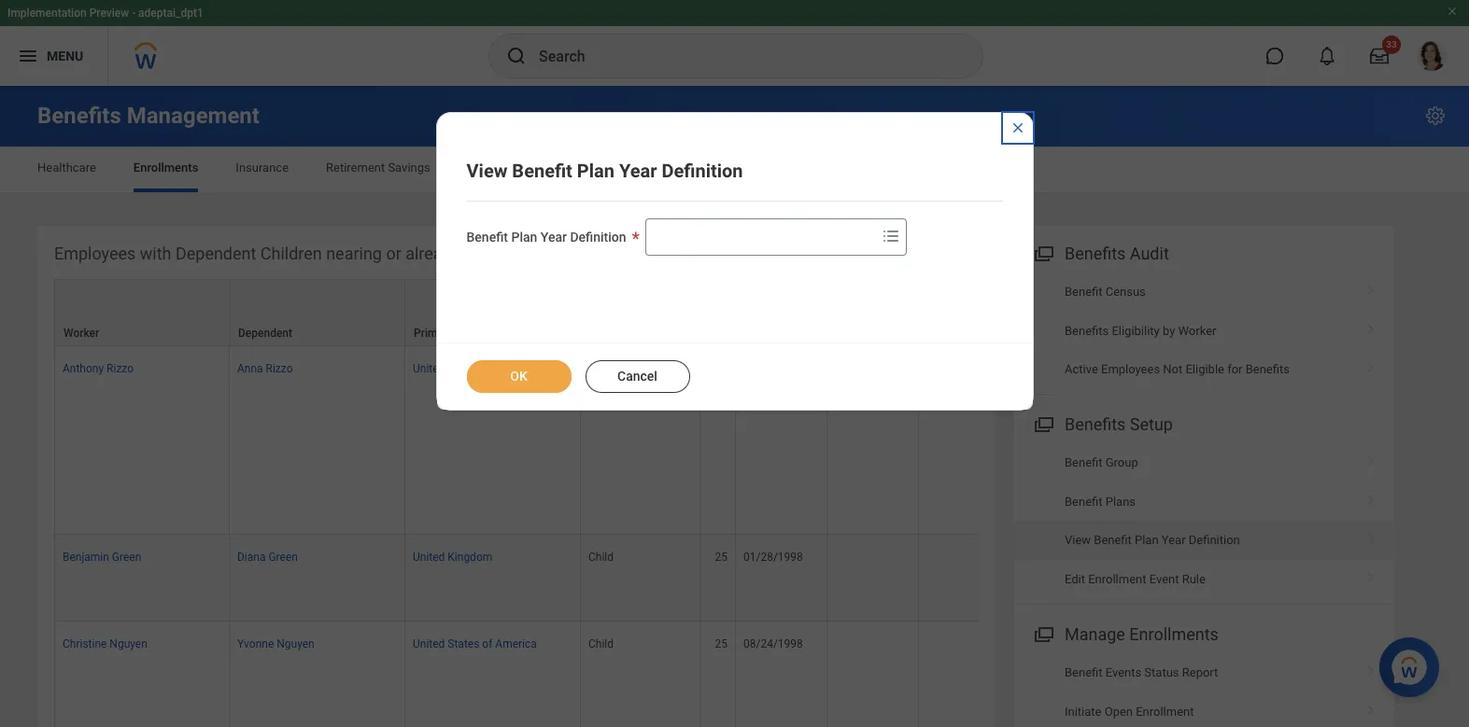 Task type: describe. For each thing, give the bounding box(es) containing it.
disabled
[[928, 327, 971, 340]]

chevron right image inside benefit plans link
[[1359, 489, 1384, 507]]

1 horizontal spatial year
[[619, 160, 657, 182]]

1 vertical spatial definition
[[570, 230, 627, 245]]

1 child element from the top
[[589, 359, 614, 376]]

chevron right image for initiate open enrollment
[[1359, 698, 1384, 717]]

active
[[1065, 362, 1099, 376]]

0 vertical spatial plan
[[577, 160, 615, 182]]

close environment banner image
[[1447, 6, 1459, 17]]

menu group image for manage enrollments
[[1031, 621, 1056, 647]]

year inside "list item"
[[1162, 534, 1186, 548]]

adeptai_dpt1
[[138, 7, 204, 20]]

child for 08/24/1998
[[589, 638, 614, 651]]

full-time student
[[836, 312, 880, 340]]

united kingdom link
[[413, 547, 493, 564]]

relationship button
[[581, 280, 700, 346]]

view benefit plan year definition link
[[1014, 522, 1395, 560]]

manage
[[1065, 625, 1126, 645]]

benefits eligibility by worker link
[[1014, 312, 1395, 350]]

0 horizontal spatial employees
[[54, 244, 136, 263]]

child element for 08/24/1998
[[589, 635, 614, 651]]

1 horizontal spatial employees
[[1102, 362, 1161, 376]]

affordable
[[468, 161, 525, 175]]

benefits for benefits management
[[37, 103, 121, 129]]

implementation preview -   adeptai_dpt1
[[7, 7, 204, 20]]

definition inside "list item"
[[1189, 534, 1241, 548]]

benefits for benefits eligibility by worker
[[1065, 324, 1109, 338]]

healthcare
[[37, 161, 96, 175]]

benefit census
[[1065, 285, 1146, 299]]

view benefit plan year definition inside view benefit plan year definition "dialog"
[[467, 160, 743, 182]]

edit enrollment event rule
[[1065, 572, 1206, 586]]

benefit for benefit group
[[1065, 456, 1103, 470]]

employees with dependent children nearing or already age 26 element
[[37, 226, 1360, 728]]

enrollment inside "link"
[[1089, 572, 1147, 586]]

benefit census link
[[1014, 273, 1395, 312]]

plan inside "list item"
[[1135, 534, 1159, 548]]

benefit inside "list item"
[[1094, 534, 1132, 548]]

benefits for benefits audit
[[1065, 244, 1126, 263]]

benefits audit
[[1065, 244, 1170, 263]]

care
[[528, 161, 553, 175]]

1 vertical spatial enrollments
[[1130, 625, 1219, 645]]

initiate open enrollment link
[[1014, 693, 1395, 728]]

setup
[[1130, 415, 1173, 435]]

anna
[[237, 363, 263, 376]]

america for anna rizzo
[[495, 363, 537, 376]]

full-
[[836, 312, 858, 325]]

diana green
[[237, 551, 298, 564]]

country
[[507, 327, 546, 340]]

primary address - country
[[414, 327, 546, 340]]

view benefit plan year definition dialog
[[436, 112, 1034, 411]]

of inside popup button
[[771, 327, 781, 340]]

- for address
[[500, 327, 504, 340]]

states for rizzo
[[448, 363, 480, 376]]

retirement savings
[[326, 161, 430, 175]]

diana green link
[[237, 547, 298, 564]]

kingdom
[[448, 551, 493, 564]]

manage enrollments
[[1065, 625, 1219, 645]]

benefit group
[[1065, 456, 1139, 470]]

row containing benjamin green
[[54, 535, 1360, 622]]

date
[[745, 327, 768, 340]]

affordable care act
[[468, 161, 574, 175]]

of for yvonne nguyen
[[482, 638, 493, 651]]

green for benjamin green
[[112, 551, 141, 564]]

benefits eligibility by worker
[[1065, 324, 1217, 338]]

1 vertical spatial year
[[541, 230, 567, 245]]

united states of america link for anna rizzo
[[413, 359, 537, 376]]

26
[[496, 244, 515, 263]]

active employees not eligible for benefits link
[[1014, 350, 1395, 389]]

anthony
[[63, 363, 104, 376]]

worker inside list
[[1179, 324, 1217, 338]]

08/24/1998
[[744, 638, 803, 651]]

student
[[836, 327, 875, 340]]

anna rizzo link
[[237, 359, 293, 376]]

address
[[456, 327, 498, 340]]

retirement
[[326, 161, 385, 175]]

savings
[[388, 161, 430, 175]]

of for anna rizzo
[[482, 363, 493, 376]]

christine
[[63, 638, 107, 651]]

christine nguyen
[[63, 638, 147, 651]]

benefits management
[[37, 103, 260, 129]]

enrollments inside tab list
[[133, 161, 198, 175]]

date of birth
[[745, 327, 808, 340]]

employees with dependent children nearing or already age 26
[[54, 244, 515, 263]]

view benefit plan year definition list item
[[1014, 522, 1395, 560]]

event
[[1150, 572, 1180, 586]]

benefit for benefit plans
[[1065, 495, 1103, 509]]

management
[[127, 103, 260, 129]]

benjamin green
[[63, 551, 141, 564]]

diana
[[237, 551, 266, 564]]

row containing christine nguyen
[[54, 622, 1360, 728]]

primary address - country button
[[406, 280, 580, 346]]

anthony rizzo
[[63, 363, 134, 376]]

status
[[1145, 666, 1180, 680]]

christine nguyen link
[[63, 635, 147, 651]]

cancel button
[[585, 361, 690, 393]]

view inside "dialog"
[[467, 160, 508, 182]]

plans
[[1106, 495, 1136, 509]]

group
[[1106, 456, 1139, 470]]

age button
[[701, 280, 735, 346]]

1 child from the top
[[589, 363, 614, 376]]

benefits right for on the right of page
[[1246, 362, 1290, 376]]

notifications large image
[[1318, 47, 1337, 65]]

nearing
[[326, 244, 382, 263]]

01/28/1998
[[744, 551, 803, 564]]

rizzo for anna rizzo
[[266, 363, 293, 376]]

menu group image
[[1031, 240, 1056, 265]]

preview
[[89, 7, 129, 20]]

benefit up benefit plan year definition
[[512, 160, 573, 182]]

events
[[1106, 666, 1142, 680]]

benjamin green link
[[63, 547, 141, 564]]

benefit for benefit census
[[1065, 285, 1103, 299]]

initiate
[[1065, 705, 1102, 719]]

inbox large image
[[1371, 47, 1389, 65]]

Benefit Plan Year Definition field
[[646, 221, 876, 254]]

full-time student button
[[828, 280, 918, 346]]

yvonne nguyen link
[[237, 635, 315, 651]]

by
[[1163, 324, 1176, 338]]



Task type: vqa. For each thing, say whether or not it's contained in the screenshot.
open positions by average time unfilled Link
no



Task type: locate. For each thing, give the bounding box(es) containing it.
list containing benefit group
[[1014, 444, 1395, 599]]

1 horizontal spatial view
[[1065, 534, 1091, 548]]

benefit events status report
[[1065, 666, 1219, 680]]

chevron right image for benefits audit
[[1359, 279, 1384, 297]]

tab list containing healthcare
[[19, 148, 1451, 192]]

not
[[1164, 362, 1183, 376]]

benefits for benefits setup
[[1065, 415, 1126, 435]]

2 nguyen from the left
[[277, 638, 315, 651]]

benefits setup
[[1065, 415, 1173, 435]]

1 25 from the top
[[715, 551, 728, 564]]

nguyen right yvonne
[[277, 638, 315, 651]]

census
[[1106, 285, 1146, 299]]

- for preview
[[132, 7, 136, 20]]

rizzo for anthony rizzo
[[107, 363, 134, 376]]

1 rizzo from the left
[[107, 363, 134, 376]]

1 united states of america from the top
[[413, 363, 537, 376]]

benefits up benefit group
[[1065, 415, 1126, 435]]

disabled button
[[919, 280, 1001, 346]]

0 vertical spatial view benefit plan year definition
[[467, 160, 743, 182]]

states down address
[[448, 363, 480, 376]]

worker up anthony
[[64, 327, 99, 340]]

benefits up healthcare
[[37, 103, 121, 129]]

2 menu group image from the top
[[1031, 621, 1056, 647]]

birth
[[784, 327, 808, 340]]

green inside diana green link
[[269, 551, 298, 564]]

2 vertical spatial year
[[1162, 534, 1186, 548]]

1 vertical spatial united states of america
[[413, 638, 537, 651]]

list
[[1014, 273, 1395, 389], [1014, 444, 1395, 599], [1014, 654, 1395, 728]]

2 vertical spatial list
[[1014, 654, 1395, 728]]

- left country
[[500, 327, 504, 340]]

1 vertical spatial states
[[448, 638, 480, 651]]

2 vertical spatial child element
[[589, 635, 614, 651]]

0 horizontal spatial worker
[[64, 327, 99, 340]]

1 horizontal spatial -
[[500, 327, 504, 340]]

benefits up benefit census on the right
[[1065, 244, 1126, 263]]

initiate open enrollment
[[1065, 705, 1195, 719]]

view inside "list item"
[[1065, 534, 1091, 548]]

united
[[413, 363, 445, 376], [413, 551, 445, 564], [413, 638, 445, 651]]

0 horizontal spatial plan
[[511, 230, 538, 245]]

2 horizontal spatial year
[[1162, 534, 1186, 548]]

already
[[406, 244, 460, 263]]

0 vertical spatial child element
[[589, 359, 614, 376]]

0 vertical spatial united
[[413, 363, 445, 376]]

plan
[[577, 160, 615, 182], [511, 230, 538, 245], [1135, 534, 1159, 548]]

chevron right image for manage enrollments
[[1359, 660, 1384, 678]]

2 vertical spatial united
[[413, 638, 445, 651]]

0 vertical spatial of
[[771, 327, 781, 340]]

0 vertical spatial list
[[1014, 273, 1395, 389]]

anthony rizzo link
[[63, 359, 134, 376]]

united for green
[[413, 551, 445, 564]]

child element for 01/28/1998
[[589, 547, 614, 564]]

definition up benefit plan year definition field on the top of page
[[662, 160, 743, 182]]

tab list inside benefits management main content
[[19, 148, 1451, 192]]

25 left 08/24/1998
[[715, 638, 728, 651]]

prompts image
[[880, 225, 902, 248]]

nguyen
[[110, 638, 147, 651], [277, 638, 315, 651]]

date of birth button
[[736, 280, 827, 346]]

benefit group link
[[1014, 444, 1395, 483]]

2 chevron right image from the top
[[1359, 450, 1384, 469]]

united states of america link for yvonne nguyen
[[413, 635, 537, 651]]

0 horizontal spatial nguyen
[[110, 638, 147, 651]]

united states of america link down kingdom
[[413, 635, 537, 651]]

4 row from the top
[[54, 622, 1360, 728]]

open
[[1105, 705, 1133, 719]]

2 america from the top
[[495, 638, 537, 651]]

chevron right image inside the benefit census link
[[1359, 279, 1384, 297]]

united down the primary
[[413, 363, 445, 376]]

1 chevron right image from the top
[[1359, 317, 1384, 336]]

chevron right image for benefits setup
[[1359, 450, 1384, 469]]

2 vertical spatial definition
[[1189, 534, 1241, 548]]

employees down eligibility
[[1102, 362, 1161, 376]]

ok button
[[467, 361, 571, 393]]

1 list from the top
[[1014, 273, 1395, 389]]

plan right "age" on the top of page
[[511, 230, 538, 245]]

year right act
[[619, 160, 657, 182]]

1 vertical spatial of
[[482, 363, 493, 376]]

united states of america down address
[[413, 363, 537, 376]]

chevron right image inside benefit group link
[[1359, 450, 1384, 469]]

list containing benefit census
[[1014, 273, 1395, 389]]

2 vertical spatial of
[[482, 638, 493, 651]]

0 vertical spatial 25
[[715, 551, 728, 564]]

america for yvonne nguyen
[[495, 638, 537, 651]]

0 horizontal spatial view benefit plan year definition
[[467, 160, 743, 182]]

benefit for benefit plan year definition
[[467, 230, 508, 245]]

list for setup
[[1014, 444, 1395, 599]]

0 vertical spatial dependent
[[176, 244, 256, 263]]

1 nguyen from the left
[[110, 638, 147, 651]]

united states of america for yvonne nguyen
[[413, 638, 537, 651]]

enrollment
[[1089, 572, 1147, 586], [1136, 705, 1195, 719]]

benefits
[[37, 103, 121, 129], [1065, 244, 1126, 263], [1065, 324, 1109, 338], [1246, 362, 1290, 376], [1065, 415, 1126, 435]]

1 horizontal spatial enrollments
[[1130, 625, 1219, 645]]

nguyen for christine nguyen
[[110, 638, 147, 651]]

benefit plans link
[[1014, 483, 1395, 522]]

1 vertical spatial united states of america link
[[413, 635, 537, 651]]

25 for 01/28/1998
[[715, 551, 728, 564]]

0 horizontal spatial -
[[132, 7, 136, 20]]

definition down act
[[570, 230, 627, 245]]

profile logan mcneil element
[[1406, 36, 1459, 77]]

2 row from the top
[[54, 347, 1360, 535]]

2 chevron right image from the top
[[1359, 356, 1384, 375]]

nguyen right christine
[[110, 638, 147, 651]]

definition
[[662, 160, 743, 182], [570, 230, 627, 245], [1189, 534, 1241, 548]]

active employees not eligible for benefits
[[1065, 362, 1290, 376]]

with
[[140, 244, 171, 263]]

row
[[54, 279, 1360, 347], [54, 347, 1360, 535], [54, 535, 1360, 622], [54, 622, 1360, 728]]

row containing full-time student
[[54, 279, 1360, 347]]

25 for 08/24/1998
[[715, 638, 728, 651]]

1 vertical spatial employees
[[1102, 362, 1161, 376]]

rizzo
[[107, 363, 134, 376], [266, 363, 293, 376]]

1 vertical spatial united
[[413, 551, 445, 564]]

- right preview
[[132, 7, 136, 20]]

child for 01/28/1998
[[589, 551, 614, 564]]

chevron right image inside active employees not eligible for benefits link
[[1359, 356, 1384, 375]]

2 vertical spatial child
[[589, 638, 614, 651]]

child element
[[589, 359, 614, 376], [589, 547, 614, 564], [589, 635, 614, 651]]

of down kingdom
[[482, 638, 493, 651]]

insurance
[[236, 161, 289, 175]]

tab list
[[19, 148, 1451, 192]]

states down kingdom
[[448, 638, 480, 651]]

chevron right image for benefits eligibility by worker
[[1359, 317, 1384, 336]]

worker right by
[[1179, 324, 1217, 338]]

menu group image
[[1031, 411, 1056, 437], [1031, 621, 1056, 647]]

view benefit plan year definition up "event"
[[1065, 534, 1241, 548]]

1 horizontal spatial plan
[[577, 160, 615, 182]]

0 vertical spatial menu group image
[[1031, 411, 1056, 437]]

rule
[[1183, 572, 1206, 586]]

3 united from the top
[[413, 638, 445, 651]]

view benefit plan year definition inside the view benefit plan year definition link
[[1065, 534, 1241, 548]]

chevron right image inside benefits eligibility by worker link
[[1359, 317, 1384, 336]]

view benefit plan year definition up benefit plan year definition
[[467, 160, 743, 182]]

benefit
[[512, 160, 573, 182], [467, 230, 508, 245], [1065, 285, 1103, 299], [1065, 456, 1103, 470], [1065, 495, 1103, 509], [1094, 534, 1132, 548], [1065, 666, 1103, 680]]

chevron right image inside benefit events status report link
[[1359, 660, 1384, 678]]

3 child element from the top
[[589, 635, 614, 651]]

primary
[[414, 327, 453, 340]]

1 vertical spatial enrollment
[[1136, 705, 1195, 719]]

worker inside popup button
[[64, 327, 99, 340]]

2 horizontal spatial definition
[[1189, 534, 1241, 548]]

enrollment right edit
[[1089, 572, 1147, 586]]

eligible
[[1186, 362, 1225, 376]]

0 horizontal spatial green
[[112, 551, 141, 564]]

1 horizontal spatial rizzo
[[266, 363, 293, 376]]

2 list from the top
[[1014, 444, 1395, 599]]

1 vertical spatial child element
[[589, 547, 614, 564]]

eligibility
[[1112, 324, 1160, 338]]

of
[[771, 327, 781, 340], [482, 363, 493, 376], [482, 638, 493, 651]]

1 states from the top
[[448, 363, 480, 376]]

benefit plans
[[1065, 495, 1136, 509]]

1 vertical spatial -
[[500, 327, 504, 340]]

worker
[[1179, 324, 1217, 338], [64, 327, 99, 340]]

1 chevron right image from the top
[[1359, 279, 1384, 297]]

anna rizzo
[[237, 363, 293, 376]]

3 child from the top
[[589, 638, 614, 651]]

0 horizontal spatial year
[[541, 230, 567, 245]]

2 child element from the top
[[589, 547, 614, 564]]

benefits management main content
[[0, 86, 1470, 728]]

list containing benefit events status report
[[1014, 654, 1395, 728]]

0 vertical spatial employees
[[54, 244, 136, 263]]

0 vertical spatial definition
[[662, 160, 743, 182]]

for
[[1228, 362, 1243, 376]]

0 vertical spatial -
[[132, 7, 136, 20]]

1 united from the top
[[413, 363, 445, 376]]

2 united states of america from the top
[[413, 638, 537, 651]]

1 vertical spatial view
[[1065, 534, 1091, 548]]

rizzo right anthony
[[107, 363, 134, 376]]

1 vertical spatial child
[[589, 551, 614, 564]]

0 horizontal spatial view
[[467, 160, 508, 182]]

2 united from the top
[[413, 551, 445, 564]]

1 horizontal spatial definition
[[662, 160, 743, 182]]

1 america from the top
[[495, 363, 537, 376]]

relationship
[[590, 327, 652, 340]]

united states of america for anna rizzo
[[413, 363, 537, 376]]

dependent up anna rizzo link
[[238, 327, 292, 340]]

benefit left plans
[[1065, 495, 1103, 509]]

0 horizontal spatial definition
[[570, 230, 627, 245]]

0 horizontal spatial rizzo
[[107, 363, 134, 376]]

employees left with
[[54, 244, 136, 263]]

nguyen for yvonne nguyen
[[277, 638, 315, 651]]

united down the united kingdom
[[413, 638, 445, 651]]

implementation preview -   adeptai_dpt1 banner
[[0, 0, 1470, 86]]

view left care
[[467, 160, 508, 182]]

1 vertical spatial america
[[495, 638, 537, 651]]

states
[[448, 363, 480, 376], [448, 638, 480, 651]]

- inside implementation preview -   adeptai_dpt1 banner
[[132, 7, 136, 20]]

chevron right image
[[1359, 279, 1384, 297], [1359, 450, 1384, 469], [1359, 489, 1384, 507], [1359, 566, 1384, 585], [1359, 660, 1384, 678]]

green right benjamin
[[112, 551, 141, 564]]

benefit right already on the top left
[[467, 230, 508, 245]]

3 row from the top
[[54, 535, 1360, 622]]

2 vertical spatial plan
[[1135, 534, 1159, 548]]

or
[[386, 244, 402, 263]]

united kingdom
[[413, 551, 493, 564]]

2 horizontal spatial plan
[[1135, 534, 1159, 548]]

united left kingdom
[[413, 551, 445, 564]]

green right diana
[[269, 551, 298, 564]]

age
[[464, 244, 492, 263]]

25 left '01/28/1998'
[[715, 551, 728, 564]]

chevron right image for view benefit plan year definition
[[1359, 527, 1384, 546]]

0 vertical spatial states
[[448, 363, 480, 376]]

chevron right image inside the view benefit plan year definition link
[[1359, 527, 1384, 546]]

worker button
[[55, 280, 229, 346]]

0 vertical spatial united states of america link
[[413, 359, 537, 376]]

yvonne nguyen
[[237, 638, 315, 651]]

0 vertical spatial year
[[619, 160, 657, 182]]

report
[[1183, 666, 1219, 680]]

2 states from the top
[[448, 638, 480, 651]]

2 green from the left
[[269, 551, 298, 564]]

list for audit
[[1014, 273, 1395, 389]]

view up edit
[[1065, 534, 1091, 548]]

chevron right image
[[1359, 317, 1384, 336], [1359, 356, 1384, 375], [1359, 527, 1384, 546], [1359, 698, 1384, 717]]

definition down benefit plans link
[[1189, 534, 1241, 548]]

act
[[556, 161, 574, 175]]

3 list from the top
[[1014, 654, 1395, 728]]

benefit left group
[[1065, 456, 1103, 470]]

1 vertical spatial list
[[1014, 444, 1395, 599]]

1 horizontal spatial nguyen
[[277, 638, 315, 651]]

1 horizontal spatial green
[[269, 551, 298, 564]]

rizzo right anna
[[266, 363, 293, 376]]

0 horizontal spatial enrollments
[[133, 161, 198, 175]]

year up "event"
[[1162, 534, 1186, 548]]

4 chevron right image from the top
[[1359, 566, 1384, 585]]

enrollments down the benefits management
[[133, 161, 198, 175]]

view benefit plan year definition
[[467, 160, 743, 182], [1065, 534, 1241, 548]]

benjamin
[[63, 551, 109, 564]]

1 vertical spatial plan
[[511, 230, 538, 245]]

united for nguyen
[[413, 638, 445, 651]]

3 chevron right image from the top
[[1359, 527, 1384, 546]]

implementation
[[7, 7, 87, 20]]

dependent inside popup button
[[238, 327, 292, 340]]

united for rizzo
[[413, 363, 445, 376]]

children
[[261, 244, 322, 263]]

25
[[715, 551, 728, 564], [715, 638, 728, 651]]

ok
[[510, 369, 528, 384]]

2 united states of america link from the top
[[413, 635, 537, 651]]

0 vertical spatial america
[[495, 363, 537, 376]]

close view compensation review calculation table image
[[1010, 121, 1025, 135]]

employees
[[54, 244, 136, 263], [1102, 362, 1161, 376]]

states for nguyen
[[448, 638, 480, 651]]

child
[[589, 363, 614, 376], [589, 551, 614, 564], [589, 638, 614, 651]]

dependent button
[[230, 280, 405, 346]]

cancel
[[618, 369, 658, 384]]

0 vertical spatial view
[[467, 160, 508, 182]]

plan up edit enrollment event rule
[[1135, 534, 1159, 548]]

1 vertical spatial dependent
[[238, 327, 292, 340]]

1 united states of america link from the top
[[413, 359, 537, 376]]

united states of america down kingdom
[[413, 638, 537, 651]]

yvonne
[[237, 638, 274, 651]]

audit
[[1130, 244, 1170, 263]]

plan right act
[[577, 160, 615, 182]]

configure this page image
[[1425, 105, 1447, 127]]

enrollments up status
[[1130, 625, 1219, 645]]

0 vertical spatial enrollment
[[1089, 572, 1147, 586]]

benefit events status report link
[[1014, 654, 1395, 693]]

of left ok
[[482, 363, 493, 376]]

1 green from the left
[[112, 551, 141, 564]]

4 chevron right image from the top
[[1359, 698, 1384, 717]]

2 25 from the top
[[715, 638, 728, 651]]

green for diana green
[[269, 551, 298, 564]]

cell
[[701, 347, 736, 535], [736, 347, 828, 535], [828, 347, 919, 535], [919, 347, 1002, 535], [828, 535, 919, 622], [919, 535, 1002, 622], [828, 622, 919, 728], [919, 622, 1002, 728]]

1 horizontal spatial view benefit plan year definition
[[1065, 534, 1241, 548]]

menu group image for benefits setup
[[1031, 411, 1056, 437]]

- inside primary address - country popup button
[[500, 327, 504, 340]]

list for enrollments
[[1014, 654, 1395, 728]]

america
[[495, 363, 537, 376], [495, 638, 537, 651]]

dependent right with
[[176, 244, 256, 263]]

0 vertical spatial united states of america
[[413, 363, 537, 376]]

1 horizontal spatial worker
[[1179, 324, 1217, 338]]

2 rizzo from the left
[[266, 363, 293, 376]]

0 vertical spatial child
[[589, 363, 614, 376]]

green inside benjamin green link
[[112, 551, 141, 564]]

1 vertical spatial view benefit plan year definition
[[1065, 534, 1241, 548]]

benefit plan year definition
[[467, 230, 627, 245]]

menu group image left manage on the bottom of page
[[1031, 621, 1056, 647]]

2 child from the top
[[589, 551, 614, 564]]

1 vertical spatial 25
[[715, 638, 728, 651]]

1 vertical spatial menu group image
[[1031, 621, 1056, 647]]

benefit down plans
[[1094, 534, 1132, 548]]

row containing anthony rizzo
[[54, 347, 1360, 535]]

3 chevron right image from the top
[[1359, 489, 1384, 507]]

enrollment down status
[[1136, 705, 1195, 719]]

0 vertical spatial enrollments
[[133, 161, 198, 175]]

1 row from the top
[[54, 279, 1360, 347]]

search image
[[505, 45, 528, 67]]

enrollments
[[133, 161, 198, 175], [1130, 625, 1219, 645]]

5 chevron right image from the top
[[1359, 660, 1384, 678]]

chevron right image for active employees not eligible for benefits
[[1359, 356, 1384, 375]]

1 menu group image from the top
[[1031, 411, 1056, 437]]

benefit left census
[[1065, 285, 1103, 299]]

benefits up active
[[1065, 324, 1109, 338]]

benefit for benefit events status report
[[1065, 666, 1103, 680]]

year right 26
[[541, 230, 567, 245]]

chevron right image inside "edit enrollment event rule" "link"
[[1359, 566, 1384, 585]]

of right date
[[771, 327, 781, 340]]

edit enrollment event rule link
[[1014, 560, 1395, 599]]

menu group image left benefits setup on the bottom right of page
[[1031, 411, 1056, 437]]

united states of america link down address
[[413, 359, 537, 376]]

chevron right image inside initiate open enrollment link
[[1359, 698, 1384, 717]]

benefit up initiate
[[1065, 666, 1103, 680]]



